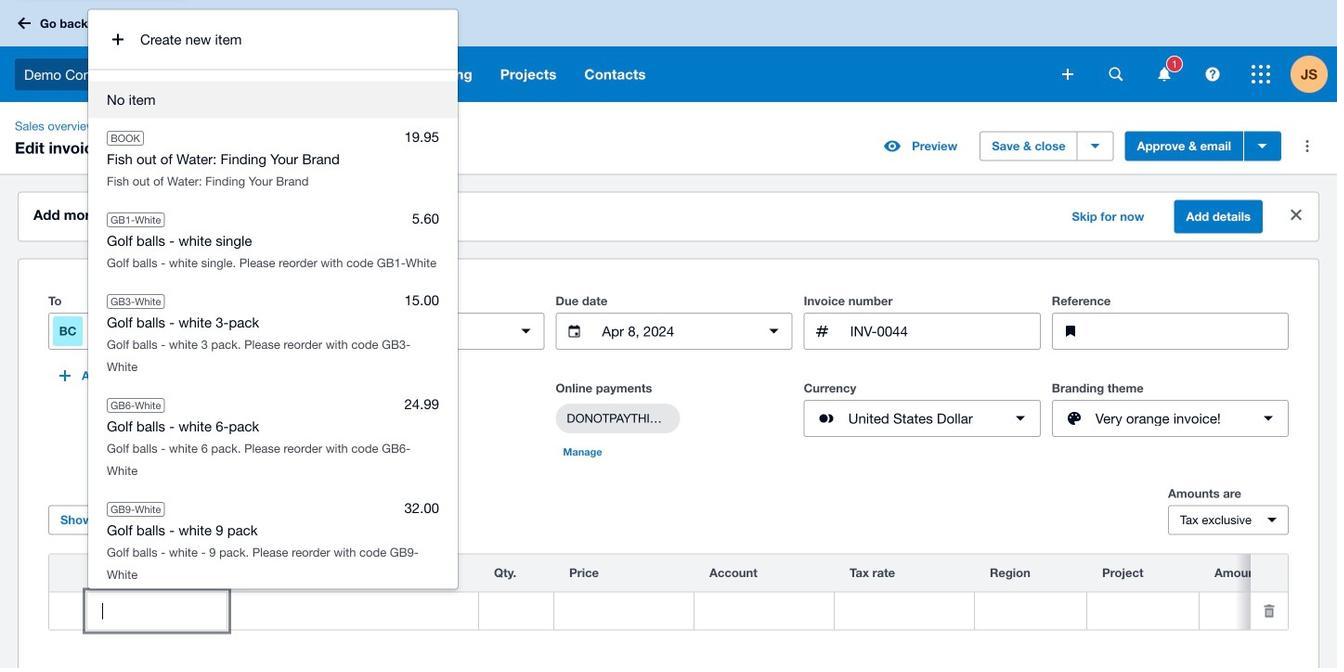 Task type: locate. For each thing, give the bounding box(es) containing it.
svg image
[[1252, 65, 1270, 84], [1158, 67, 1171, 81], [1206, 67, 1220, 81], [1062, 69, 1074, 80]]

svg image
[[18, 17, 31, 29], [1109, 67, 1123, 81]]

more date options image
[[507, 313, 545, 350], [756, 313, 793, 350]]

0 vertical spatial svg image
[[18, 17, 31, 29]]

invoice line item list element
[[48, 554, 1337, 631]]

None field
[[87, 594, 227, 629], [479, 594, 553, 629], [554, 594, 694, 629], [1200, 594, 1337, 629], [87, 594, 227, 629], [479, 594, 553, 629], [554, 594, 694, 629], [1200, 594, 1337, 629]]

1 horizontal spatial more date options image
[[756, 313, 793, 350]]

None text field
[[600, 314, 748, 349], [228, 594, 478, 629], [600, 314, 748, 349], [228, 594, 478, 629]]

banner
[[0, 0, 1337, 102]]

1 vertical spatial svg image
[[1109, 67, 1123, 81]]

0 horizontal spatial more date options image
[[507, 313, 545, 350]]

invoice number element
[[804, 313, 1041, 350]]

group
[[88, 10, 458, 669]]

remove image
[[1251, 593, 1288, 630]]

list box
[[88, 10, 458, 669]]

None text field
[[352, 314, 500, 349], [848, 314, 1040, 349], [1097, 314, 1288, 349], [352, 314, 500, 349], [848, 314, 1040, 349], [1097, 314, 1288, 349]]

0 horizontal spatial svg image
[[18, 17, 31, 29]]



Task type: describe. For each thing, give the bounding box(es) containing it.
2 more date options image from the left
[[756, 313, 793, 350]]

1 more date options image from the left
[[507, 313, 545, 350]]

more line item options element
[[1251, 555, 1288, 592]]

1 horizontal spatial svg image
[[1109, 67, 1123, 81]]

more invoice options image
[[1289, 128, 1326, 165]]



Task type: vqa. For each thing, say whether or not it's contained in the screenshot.
Remove icon
yes



